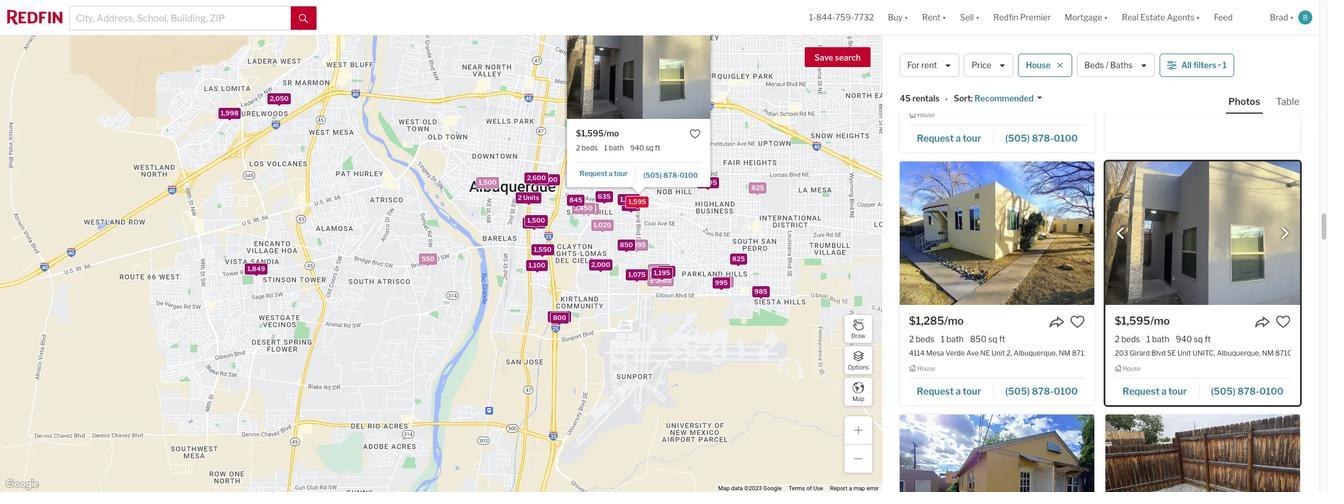 Task type: locate. For each thing, give the bounding box(es) containing it.
1 vertical spatial 2,550
[[551, 313, 569, 321]]

favorite button checkbox
[[1071, 61, 1086, 76], [1071, 314, 1086, 329]]

▾ right rent on the top right
[[943, 12, 947, 22]]

2 beds
[[576, 143, 598, 152], [910, 334, 935, 344], [1116, 334, 1141, 344]]

1 horizontal spatial 985
[[755, 287, 768, 295]]

a up 635
[[609, 169, 613, 178]]

1 horizontal spatial 1,395
[[700, 178, 717, 187]]

google image
[[3, 477, 41, 492]]

house for $1,285 /mo
[[918, 365, 935, 372]]

1 vertical spatial 87106
[[1276, 349, 1298, 357]]

albuquerque, right unitc,
[[1218, 349, 1261, 357]]

table
[[1277, 96, 1300, 107]]

1 vertical spatial favorite button checkbox
[[1277, 314, 1292, 329]]

favorite button image for 850 sq ft
[[1071, 314, 1086, 329]]

request a tour button up 635
[[576, 165, 636, 183]]

0 horizontal spatial 940 sq ft
[[631, 143, 661, 152]]

map
[[854, 485, 866, 492]]

tour for $1,595 /mo
[[1169, 386, 1188, 397]]

▾ right mortgage
[[1105, 12, 1109, 22]]

1 horizontal spatial map
[[853, 395, 865, 402]]

0 vertical spatial 1,500
[[479, 178, 497, 186]]

request a tour button down 'verde'
[[910, 382, 994, 400]]

1,285
[[684, 159, 701, 167]]

data
[[732, 485, 743, 492]]

(505) up 1,595 on the left top
[[644, 171, 662, 179]]

▾ right buy
[[905, 12, 909, 22]]

a down 'verde'
[[956, 386, 962, 397]]

house down mesa
[[918, 365, 935, 372]]

2,550
[[652, 82, 670, 90], [551, 313, 569, 321]]

1 ▾ from the left
[[905, 12, 909, 22]]

tour down the 203 girard blvd se unit unitc, albuquerque, nm 87106
[[1169, 386, 1188, 397]]

• inside 45 rentals •
[[946, 94, 949, 104]]

rentals
[[982, 47, 1029, 62]]

1 horizontal spatial 825
[[752, 183, 765, 191]]

4114
[[910, 349, 925, 357]]

(505) for $1,285 /mo
[[1006, 386, 1031, 397]]

▾ right sell
[[976, 12, 980, 22]]

map
[[853, 395, 865, 402], [719, 485, 730, 492]]

2,000
[[592, 260, 611, 269]]

$1,285
[[910, 315, 945, 327]]

unit right :
[[977, 95, 990, 104]]

remove house image
[[1057, 62, 1064, 69]]

0 vertical spatial 995
[[580, 173, 593, 182]]

favorite button checkbox for $845 /mo
[[1071, 61, 1086, 76]]

0 horizontal spatial $1,595
[[576, 128, 604, 138]]

1,500 up '1,550' at left
[[528, 216, 546, 224]]

940 sq ft up unitc,
[[1177, 334, 1212, 344]]

1 horizontal spatial 87106
[[1276, 349, 1298, 357]]

0 horizontal spatial 2 beds
[[576, 143, 598, 152]]

se right blvd
[[1168, 349, 1177, 357]]

favorite button image for 940 sq ft
[[1277, 314, 1292, 329]]

City, Address, School, Building, ZIP search field
[[70, 6, 291, 30]]

nm for $1,595 /mo
[[1263, 349, 1275, 357]]

photos
[[1229, 96, 1261, 107]]

1 vertical spatial 940
[[1177, 334, 1193, 344]]

▾ for sell ▾
[[976, 12, 980, 22]]

• inside all filters • 1 button
[[1219, 60, 1222, 70]]

1 bath up 'verde'
[[941, 334, 964, 344]]

map left data
[[719, 485, 730, 492]]

0 vertical spatial favorite button checkbox
[[690, 128, 701, 139]]

1 vertical spatial favorite button checkbox
[[1071, 314, 1086, 329]]

2 down 1,095
[[650, 276, 654, 284]]

2 horizontal spatial unit
[[1178, 349, 1192, 357]]

1 favorite button checkbox from the top
[[1071, 61, 1086, 76]]

1 vertical spatial $1,595 /mo
[[1116, 315, 1171, 327]]

$1,595 /mo
[[576, 128, 619, 138], [1116, 315, 1171, 327]]

2,070
[[636, 68, 654, 76]]

5 ▾ from the left
[[1197, 12, 1201, 22]]

850 sq ft
[[971, 334, 1006, 344]]

0 horizontal spatial 1 bath
[[605, 143, 624, 152]]

1,500 left "2,600"
[[479, 178, 497, 186]]

unit left unitc,
[[1178, 349, 1192, 357]]

850 for 850 sq ft
[[971, 334, 987, 344]]

house down the girard
[[1124, 365, 1141, 372]]

0 vertical spatial se
[[967, 95, 975, 104]]

1 vertical spatial photo of 203 girard blvd se unit unitc, albuquerque, nm 87106 image
[[1106, 161, 1301, 305]]

• right filters
[[1219, 60, 1222, 70]]

photo of 3444 eastern ave se #2, albuquerque, nm 87106 image
[[1106, 415, 1301, 492]]

1 horizontal spatial photo of 203 girard blvd se unit unitc, albuquerque, nm 87106 image
[[1106, 161, 1301, 305]]

(505) 878-0100 link up 1,595 on the left top
[[636, 166, 701, 182]]

$1,595 /mo for bottommost favorite button checkbox
[[1116, 315, 1171, 327]]

0 horizontal spatial bath
[[609, 143, 624, 152]]

(505) 878-0100 link down recommended button
[[994, 127, 1086, 147]]

request a tour down blvd
[[1123, 386, 1188, 397]]

map down options
[[853, 395, 865, 402]]

$1,285 /mo
[[910, 315, 964, 327]]

mortgage
[[1066, 12, 1103, 22]]

1 horizontal spatial 2 units
[[650, 276, 672, 284]]

request for $845
[[917, 133, 954, 144]]

1 horizontal spatial $1,595
[[1116, 315, 1151, 327]]

2
[[576, 143, 581, 152], [518, 193, 522, 201], [650, 276, 654, 284], [910, 334, 915, 344], [1116, 334, 1120, 344]]

(505) 878-0100 down the 203 girard blvd se unit unitc, albuquerque, nm 87106
[[1212, 386, 1285, 397]]

2 horizontal spatial favorite button image
[[1277, 314, 1292, 329]]

1,595
[[629, 198, 647, 206]]

options button
[[844, 346, 874, 375]]

(505) 878-0100 inside dialog
[[644, 171, 698, 179]]

submit search image
[[299, 14, 308, 23]]

985
[[625, 201, 638, 209], [755, 287, 768, 295]]

0 horizontal spatial photo of 203 girard blvd se unit unitc, albuquerque, nm 87106 image
[[567, 11, 711, 119]]

nm for $845 /mo
[[1062, 95, 1074, 104]]

request a tour button down st
[[910, 129, 994, 146]]

(505) inside map region
[[644, 171, 662, 179]]

3 ▾ from the left
[[976, 12, 980, 22]]

favorite button image
[[690, 128, 701, 139], [1071, 314, 1086, 329], [1277, 314, 1292, 329]]

price button
[[965, 54, 1014, 77]]

1 vertical spatial 995
[[715, 279, 728, 287]]

1 horizontal spatial $1,595 /mo
[[1116, 315, 1171, 327]]

(505) 878-0100 link down 2, at the right of the page
[[994, 381, 1086, 401]]

request a tour button for $1,595 /mo
[[1116, 382, 1200, 400]]

se right st
[[967, 95, 975, 104]]

2 up 845
[[576, 143, 581, 152]]

verde
[[946, 349, 966, 357]]

tour up 625
[[614, 169, 628, 178]]

1 vertical spatial units
[[656, 276, 672, 284]]

favorite button checkbox right remove house "image"
[[1071, 61, 1086, 76]]

favorite button checkbox up 87110 on the bottom of the page
[[1071, 314, 1086, 329]]

850 up the ave
[[971, 334, 987, 344]]

request a tour down 'verde'
[[917, 386, 982, 397]]

2 beds for $1,595
[[1116, 334, 1141, 344]]

albuquerque, down house button
[[1017, 95, 1061, 104]]

1,450
[[575, 204, 593, 212]]

• left st
[[946, 94, 949, 104]]

1 vertical spatial se
[[1168, 349, 1177, 357]]

2 favorite button checkbox from the top
[[1071, 314, 1086, 329]]

bath up blvd
[[1153, 334, 1170, 344]]

45 rentals •
[[900, 94, 949, 104]]

(505) 878-0100 down 2, at the right of the page
[[1006, 386, 1079, 397]]

940 up 625
[[631, 143, 645, 152]]

1 vertical spatial $1,595
[[1116, 315, 1151, 327]]

(505) down recommended button
[[1006, 133, 1031, 144]]

2 horizontal spatial 1 bath
[[1147, 334, 1170, 344]]

0 vertical spatial photo of 203 girard blvd se unit unitc, albuquerque, nm 87106 image
[[567, 11, 711, 119]]

beds for $1,285
[[916, 334, 935, 344]]

1,395 down the 1,285
[[700, 178, 717, 187]]

dialog containing $1,595
[[567, 11, 711, 194]]

(505) 878-0100 down recommended button
[[1006, 133, 1079, 144]]

0 vertical spatial map
[[853, 395, 865, 402]]

(505) 878-0100 for $1,285 /mo
[[1006, 386, 1079, 397]]

house button
[[1019, 54, 1073, 77]]

/mo for 203
[[1151, 315, 1171, 327]]

1 horizontal spatial ft
[[1000, 334, 1006, 344]]

▾ right agents
[[1197, 12, 1201, 22]]

rent
[[922, 60, 938, 70]]

▾ for mortgage ▾
[[1105, 12, 1109, 22]]

1 vertical spatial 825
[[733, 255, 745, 263]]

7732
[[855, 12, 875, 22]]

beds inside map region
[[582, 143, 598, 152]]

2 beds up 4114
[[910, 334, 935, 344]]

request a tour up 635
[[580, 169, 628, 178]]

albuquerque, for $1,595 /mo
[[1218, 349, 1261, 357]]

request a tour button inside map region
[[576, 165, 636, 183]]

1 up mesa
[[941, 334, 945, 344]]

1 bath up blvd
[[1147, 334, 1170, 344]]

ft inside map region
[[655, 143, 661, 152]]

995
[[580, 173, 593, 182], [715, 279, 728, 287]]

unit for $845 /mo
[[977, 95, 990, 104]]

user photo image
[[1299, 10, 1313, 24]]

premier
[[1021, 12, 1052, 22]]

(505) for $845 /mo
[[1006, 133, 1031, 144]]

2 beds inside map region
[[576, 143, 598, 152]]

map for map
[[853, 395, 865, 402]]

1 vertical spatial 1,500
[[528, 216, 546, 224]]

(505) 878-0100 link for $1,595 /mo
[[1200, 381, 1292, 401]]

2 horizontal spatial beds
[[1122, 334, 1141, 344]]

▾
[[905, 12, 909, 22], [943, 12, 947, 22], [976, 12, 980, 22], [1105, 12, 1109, 22], [1197, 12, 1201, 22], [1291, 12, 1295, 22]]

(505) 878-0100 for $1,595 /mo
[[1212, 386, 1285, 397]]

2 units down 970 at the bottom of the page
[[650, 276, 672, 284]]

a down blvd
[[1162, 386, 1167, 397]]

sq up unitc,
[[1195, 334, 1204, 344]]

recommended
[[975, 94, 1034, 103]]

redfin premier button
[[987, 0, 1059, 35]]

rent
[[923, 12, 941, 22]]

(505) 878-0100 link for $845 /mo
[[994, 127, 1086, 147]]

request down 'sycamore'
[[917, 133, 954, 144]]

940 sq ft up 625
[[631, 143, 661, 152]]

request
[[917, 133, 954, 144], [580, 169, 608, 178], [917, 386, 954, 397], [1123, 386, 1160, 397]]

0 vertical spatial 87106
[[1075, 95, 1097, 104]]

4114 mesa verde ave ne unit 2, albuquerque, nm 87110
[[910, 349, 1093, 357]]

940 up the 203 girard blvd se unit unitc, albuquerque, nm 87106
[[1177, 334, 1193, 344]]

1,095
[[651, 265, 668, 273]]

beds up the girard
[[1122, 334, 1141, 344]]

report a map error link
[[831, 485, 879, 492]]

favorite button checkbox
[[690, 128, 701, 139], [1277, 314, 1292, 329]]

1 vertical spatial 2 units
[[650, 276, 672, 284]]

1 inside map region
[[605, 143, 608, 152]]

0100 for $845 /mo
[[1054, 133, 1079, 144]]

0 vertical spatial 940 sq ft
[[631, 143, 661, 152]]

0 horizontal spatial sq
[[646, 143, 654, 152]]

0 horizontal spatial map
[[719, 485, 730, 492]]

0 horizontal spatial 2 units
[[518, 193, 540, 201]]

2 beds for $1,285
[[910, 334, 935, 344]]

1 horizontal spatial 1 bath
[[941, 334, 964, 344]]

0 horizontal spatial 2,550
[[551, 313, 569, 321]]

for rent button
[[900, 54, 960, 77]]

photo of 119 princeton dr se unit 02, albuquerque, nm 87106 image
[[900, 415, 1095, 492]]

dialog
[[567, 11, 711, 194]]

1 horizontal spatial se
[[1168, 349, 1177, 357]]

2 ▾ from the left
[[943, 12, 947, 22]]

real estate agents ▾ link
[[1123, 0, 1201, 35]]

house down 45 rentals •
[[918, 111, 935, 118]]

$1,595 for favorite button checkbox within map region
[[576, 128, 604, 138]]

2 horizontal spatial ft
[[1205, 334, 1212, 344]]

se
[[967, 95, 975, 104], [1168, 349, 1177, 357]]

units down "2,600"
[[524, 193, 540, 201]]

tour for $1,285 /mo
[[963, 386, 982, 397]]

1 horizontal spatial 2 beds
[[910, 334, 935, 344]]

0 horizontal spatial favorite button checkbox
[[690, 128, 701, 139]]

©2023
[[745, 485, 762, 492]]

photos button
[[1227, 96, 1274, 114]]

0 horizontal spatial unit
[[977, 95, 990, 104]]

2,
[[1007, 349, 1013, 357]]

unit
[[977, 95, 990, 104], [992, 349, 1006, 357], [1178, 349, 1192, 357]]

0 vertical spatial 940
[[631, 143, 645, 152]]

2 horizontal spatial 2 beds
[[1116, 334, 1141, 344]]

0 vertical spatial 2,550
[[652, 82, 670, 90]]

1 horizontal spatial beds
[[916, 334, 935, 344]]

request a tour for $845 /mo
[[917, 133, 982, 144]]

4 ▾ from the left
[[1105, 12, 1109, 22]]

1 horizontal spatial 940 sq ft
[[1177, 334, 1212, 344]]

1 vertical spatial map
[[719, 485, 730, 492]]

2 horizontal spatial bath
[[1153, 334, 1170, 344]]

1 vertical spatial 850
[[971, 334, 987, 344]]

sq up 1,595 on the left top
[[646, 143, 654, 152]]

0 horizontal spatial units
[[524, 193, 540, 201]]

2 beds up 203
[[1116, 334, 1141, 344]]

1,395 up 1,075
[[629, 241, 646, 249]]

$1,595 inside map region
[[576, 128, 604, 138]]

1 bath up 635
[[605, 143, 624, 152]]

0 horizontal spatial 940
[[631, 143, 645, 152]]

bath up 'verde'
[[947, 334, 964, 344]]

search
[[836, 52, 861, 62]]

▾ right brad
[[1291, 12, 1295, 22]]

0 horizontal spatial 87106
[[1075, 95, 1097, 104]]

sycamore
[[923, 95, 957, 104]]

1 vertical spatial •
[[946, 94, 949, 104]]

save search
[[815, 52, 861, 62]]

(505) down the 203 girard blvd se unit unitc, albuquerque, nm 87106
[[1212, 386, 1236, 397]]

0 horizontal spatial •
[[946, 94, 949, 104]]

850 inside map region
[[620, 241, 633, 249]]

(505) 878-0100 link inside map region
[[636, 166, 701, 182]]

ne
[[981, 349, 991, 357]]

beds up 635
[[582, 143, 598, 152]]

bath up 635
[[609, 143, 624, 152]]

albuquerque, right 2, at the right of the page
[[1014, 349, 1058, 357]]

1 up 635
[[605, 143, 608, 152]]

0 vertical spatial favorite button checkbox
[[1071, 61, 1086, 76]]

0 vertical spatial 985
[[625, 201, 638, 209]]

map region
[[0, 0, 944, 492]]

(505) 878-0100 link down the 203 girard blvd se unit unitc, albuquerque, nm 87106
[[1200, 381, 1292, 401]]

$845 /mo
[[910, 61, 957, 73]]

(505) down 2, at the right of the page
[[1006, 386, 1031, 397]]

beds up 4114
[[916, 334, 935, 344]]

1 vertical spatial 1,395
[[629, 241, 646, 249]]

report a map error
[[831, 485, 879, 492]]

price
[[972, 60, 992, 70]]

unit left 2, at the right of the page
[[992, 349, 1006, 357]]

(505) 878-0100 down the 1,285
[[644, 171, 698, 179]]

$1,595 /mo inside map region
[[576, 128, 619, 138]]

(505) 878-0100 link for $1,285 /mo
[[994, 381, 1086, 401]]

tour down :
[[963, 133, 982, 144]]

house inside button
[[1027, 60, 1051, 70]]

1 horizontal spatial •
[[1219, 60, 1222, 70]]

2 units down "2,600"
[[518, 193, 540, 201]]

sq
[[646, 143, 654, 152], [989, 334, 998, 344], [1195, 334, 1204, 344]]

albuquerque,
[[1017, 95, 1061, 104], [1014, 349, 1058, 357], [1218, 349, 1261, 357]]

brad
[[1271, 12, 1289, 22]]

940
[[631, 143, 645, 152], [1177, 334, 1193, 344]]

0 horizontal spatial ft
[[655, 143, 661, 152]]

girard
[[1131, 349, 1151, 357]]

0 horizontal spatial 825
[[733, 255, 745, 263]]

0 vertical spatial •
[[1219, 60, 1222, 70]]

203
[[1116, 349, 1129, 357]]

2 beds up 635
[[576, 143, 598, 152]]

940 sq ft
[[631, 143, 661, 152], [1177, 334, 1212, 344]]

tour down the ave
[[963, 386, 982, 397]]

0 vertical spatial $1,595
[[576, 128, 604, 138]]

next button image
[[1280, 227, 1292, 239]]

request a tour down 'sycamore'
[[917, 133, 982, 144]]

0 vertical spatial units
[[524, 193, 540, 201]]

0 horizontal spatial se
[[967, 95, 975, 104]]

6 ▾ from the left
[[1291, 12, 1295, 22]]

house left remove house "image"
[[1027, 60, 1051, 70]]

878- for $1,285 /mo
[[1033, 386, 1054, 397]]

dialog inside map region
[[567, 11, 711, 194]]

a down st
[[956, 133, 962, 144]]

0 horizontal spatial beds
[[582, 143, 598, 152]]

request a tour button down blvd
[[1116, 382, 1200, 400]]

1 right filters
[[1223, 60, 1227, 70]]

1 horizontal spatial bath
[[947, 334, 964, 344]]

1,849
[[248, 265, 265, 273]]

314 sycamore st se unit 3141/2, albuquerque, nm 87106
[[910, 95, 1097, 104]]

825
[[752, 183, 765, 191], [733, 255, 745, 263]]

photo of 203 girard blvd se unit unitc, albuquerque, nm 87106 image inside map region
[[567, 11, 711, 119]]

ft for $1,285
[[1000, 334, 1006, 344]]

0 horizontal spatial 850
[[620, 241, 633, 249]]

request for $1,285
[[917, 386, 954, 397]]

rent ▾ button
[[923, 0, 947, 35]]

0 vertical spatial 850
[[620, 241, 633, 249]]

sq inside map region
[[646, 143, 654, 152]]

/mo inside dialog
[[604, 128, 619, 138]]

1 vertical spatial 940 sq ft
[[1177, 334, 1212, 344]]

request a tour for $1,285 /mo
[[917, 386, 982, 397]]

/mo
[[938, 61, 957, 73], [604, 128, 619, 138], [945, 315, 964, 327], [1151, 315, 1171, 327]]

87106
[[1075, 95, 1097, 104], [1276, 349, 1298, 357]]

map inside button
[[853, 395, 865, 402]]

1 vertical spatial 985
[[755, 287, 768, 295]]

request down the girard
[[1123, 386, 1160, 397]]

request up 635
[[580, 169, 608, 178]]

sq up ne
[[989, 334, 998, 344]]

0 horizontal spatial 1,395
[[629, 241, 646, 249]]

bath inside map region
[[609, 143, 624, 152]]

1 horizontal spatial sq
[[989, 334, 998, 344]]

1 horizontal spatial favorite button checkbox
[[1277, 314, 1292, 329]]

blvd
[[1152, 349, 1167, 357]]

850 up 1,075
[[620, 241, 633, 249]]

1-
[[810, 12, 817, 22]]

1 horizontal spatial 850
[[971, 334, 987, 344]]

1,185
[[581, 205, 597, 213]]

/mo for 314
[[938, 61, 957, 73]]

0 horizontal spatial $1,595 /mo
[[576, 128, 619, 138]]

request down mesa
[[917, 386, 954, 397]]

units down 970 at the bottom of the page
[[656, 276, 672, 284]]

1 horizontal spatial favorite button image
[[1071, 314, 1086, 329]]

2 horizontal spatial sq
[[1195, 334, 1204, 344]]

agents
[[1168, 12, 1195, 22]]

203 girard blvd se unit unitc, albuquerque, nm 87106
[[1116, 349, 1298, 357]]

photo of 203 girard blvd se unit unitc, albuquerque, nm 87106 image
[[567, 11, 711, 119], [1106, 161, 1301, 305]]

for rent
[[908, 60, 938, 70]]

87110
[[1073, 349, 1093, 357]]

0 horizontal spatial 995
[[580, 173, 593, 182]]

1 horizontal spatial units
[[656, 276, 672, 284]]

3141/2,
[[992, 95, 1015, 104]]

950
[[719, 277, 732, 286]]



Task type: vqa. For each thing, say whether or not it's contained in the screenshot.
Real Estate Agents ▾ at the top of page
yes



Task type: describe. For each thing, give the bounding box(es) containing it.
st
[[958, 95, 965, 104]]

1,195
[[654, 269, 671, 277]]

940 inside map region
[[631, 143, 645, 152]]

1-844-759-7732 link
[[810, 12, 875, 22]]

albuquerque, for $845 /mo
[[1017, 95, 1061, 104]]

buy
[[889, 12, 903, 22]]

2 left 845
[[518, 193, 522, 201]]

▾ inside dropdown button
[[1197, 12, 1201, 22]]

1 horizontal spatial 1,500
[[528, 216, 546, 224]]

beds for $1,595
[[1122, 334, 1141, 344]]

favorite button image inside map region
[[690, 128, 701, 139]]

feed
[[1215, 12, 1234, 22]]

/mo for 4114
[[945, 315, 964, 327]]

se for $1,595 /mo
[[1168, 349, 1177, 357]]

redfin premier
[[994, 12, 1052, 22]]

brad ▾
[[1271, 12, 1295, 22]]

1 bath for $1,285
[[941, 334, 964, 344]]

1 horizontal spatial 995
[[715, 279, 728, 287]]

request a tour for $1,595 /mo
[[1123, 386, 1188, 397]]

970
[[661, 267, 674, 275]]

real
[[1123, 12, 1140, 22]]

1,000
[[525, 218, 544, 227]]

878- for $1,595 /mo
[[1238, 386, 1260, 397]]

mortgage ▾
[[1066, 12, 1109, 22]]

buy ▾ button
[[889, 0, 909, 35]]

bath for $1,285
[[947, 334, 964, 344]]

beds / baths button
[[1078, 54, 1156, 77]]

0 vertical spatial 825
[[752, 183, 765, 191]]

save search button
[[805, 47, 871, 67]]

0 horizontal spatial 1,500
[[479, 178, 497, 186]]

sq for $1,595 /mo
[[1195, 334, 1204, 344]]

1,020
[[594, 221, 612, 229]]

request for $1,595
[[1123, 386, 1160, 397]]

previous button image
[[1116, 227, 1127, 239]]

mesa
[[927, 349, 945, 357]]

$845
[[910, 61, 938, 73]]

0 horizontal spatial 985
[[625, 201, 638, 209]]

request a tour button for $845 /mo
[[910, 129, 994, 146]]

625
[[623, 195, 636, 203]]

2 up 203
[[1116, 334, 1120, 344]]

$1,595 /mo for favorite button checkbox within map region
[[576, 128, 619, 138]]

request a tour inside map region
[[580, 169, 628, 178]]

mortgage ▾ button
[[1059, 0, 1116, 35]]

ft for $1,595
[[1205, 334, 1212, 344]]

▾ for brad ▾
[[1291, 12, 1295, 22]]

1,998
[[221, 109, 239, 117]]

buy ▾
[[889, 12, 909, 22]]

314
[[910, 95, 922, 104]]

all filters • 1 button
[[1161, 54, 1235, 77]]

save
[[815, 52, 834, 62]]

rent ▾ button
[[916, 0, 954, 35]]

bath for $1,595
[[1153, 334, 1170, 344]]

favorite button checkbox for $1,285 /mo
[[1071, 314, 1086, 329]]

550
[[422, 255, 435, 263]]

map button
[[844, 377, 874, 406]]

beds
[[1085, 60, 1105, 70]]

terms of use link
[[789, 485, 824, 492]]

recommended button
[[973, 93, 1044, 104]]

0100 for $1,595 /mo
[[1260, 386, 1285, 397]]

estate
[[1141, 12, 1166, 22]]

sell ▾ button
[[954, 0, 987, 35]]

request a tour button for $1,285 /mo
[[910, 382, 994, 400]]

favorite button checkbox inside map region
[[690, 128, 701, 139]]

request inside map region
[[580, 169, 608, 178]]

sell ▾ button
[[961, 0, 980, 35]]

0 vertical spatial 1,395
[[700, 178, 717, 187]]

878- for $845 /mo
[[1033, 133, 1054, 144]]

1,100
[[529, 261, 546, 269]]

a for $845 /mo
[[956, 133, 962, 144]]

a left map
[[849, 485, 853, 492]]

se for $845 /mo
[[967, 95, 975, 104]]

tour inside map region
[[614, 169, 628, 178]]

1,550
[[534, 245, 552, 254]]

google
[[764, 485, 782, 492]]

buy ▾ button
[[882, 0, 916, 35]]

635
[[598, 192, 611, 200]]

1,075
[[629, 270, 646, 279]]

• for 45 rentals •
[[946, 94, 949, 104]]

redfin
[[994, 12, 1019, 22]]

2 up 4114
[[910, 334, 915, 344]]

1 horizontal spatial 2,550
[[652, 82, 670, 90]]

1 horizontal spatial 940
[[1177, 334, 1193, 344]]

baths
[[1111, 60, 1133, 70]]

• for all filters • 1
[[1219, 60, 1222, 70]]

975
[[650, 270, 663, 278]]

(505) for $1,595 /mo
[[1212, 386, 1236, 397]]

albuquerque rentals
[[900, 47, 1029, 62]]

1,785
[[621, 195, 638, 203]]

1 bath inside map region
[[605, 143, 624, 152]]

photo of 314 sycamore st se unit 3141/2, albuquerque, nm 87106 image
[[900, 0, 1095, 51]]

unit for $1,595 /mo
[[1178, 349, 1192, 357]]

0100 for $1,285 /mo
[[1054, 386, 1079, 397]]

all filters • 1
[[1182, 60, 1227, 70]]

1-844-759-7732
[[810, 12, 875, 22]]

0 vertical spatial 2 units
[[518, 193, 540, 201]]

850 for 850
[[620, 241, 633, 249]]

/
[[1107, 60, 1109, 70]]

sell ▾
[[961, 12, 980, 22]]

real estate agents ▾
[[1123, 12, 1201, 22]]

real estate agents ▾ button
[[1116, 0, 1208, 35]]

options
[[848, 364, 869, 371]]

878- inside map region
[[664, 171, 680, 179]]

0100 inside map region
[[680, 171, 698, 179]]

45
[[900, 94, 911, 103]]

for
[[908, 60, 920, 70]]

house for $1,595 /mo
[[1124, 365, 1141, 372]]

800
[[553, 313, 567, 321]]

$1,595 for bottommost favorite button checkbox
[[1116, 315, 1151, 327]]

1 bath for $1,595
[[1147, 334, 1170, 344]]

terms
[[789, 485, 806, 492]]

a inside region
[[609, 169, 613, 178]]

2,400
[[539, 175, 558, 183]]

favorite button image
[[1071, 61, 1086, 76]]

draw button
[[844, 314, 874, 343]]

87106 for $1,595 /mo
[[1276, 349, 1298, 357]]

845
[[570, 195, 583, 204]]

mortgage ▾ button
[[1066, 0, 1109, 35]]

a for $1,285 /mo
[[956, 386, 962, 397]]

87106 for $845 /mo
[[1075, 95, 1097, 104]]

▾ for rent ▾
[[943, 12, 947, 22]]

map for map data ©2023 google
[[719, 485, 730, 492]]

tour for $845 /mo
[[963, 133, 982, 144]]

940 sq ft inside dialog
[[631, 143, 661, 152]]

1 horizontal spatial unit
[[992, 349, 1006, 357]]

terms of use
[[789, 485, 824, 492]]

1 up the girard
[[1147, 334, 1151, 344]]

draw
[[852, 332, 866, 339]]

unitc,
[[1193, 349, 1216, 357]]

sq for $1,285 /mo
[[989, 334, 998, 344]]

map data ©2023 google
[[719, 485, 782, 492]]

error
[[867, 485, 879, 492]]

a for $1,595 /mo
[[1162, 386, 1167, 397]]

1 inside button
[[1223, 60, 1227, 70]]

feed button
[[1208, 0, 1264, 35]]

house for $845 /mo
[[918, 111, 935, 118]]

▾ for buy ▾
[[905, 12, 909, 22]]

table button
[[1274, 96, 1303, 113]]

(505) 878-0100 for $845 /mo
[[1006, 133, 1079, 144]]

rent ▾
[[923, 12, 947, 22]]

2,050
[[270, 94, 289, 103]]

844-
[[817, 12, 836, 22]]

filters
[[1194, 60, 1217, 70]]

photo of 4114 mesa verde ave ne unit 2, albuquerque, nm 87110 image
[[900, 161, 1095, 305]]



